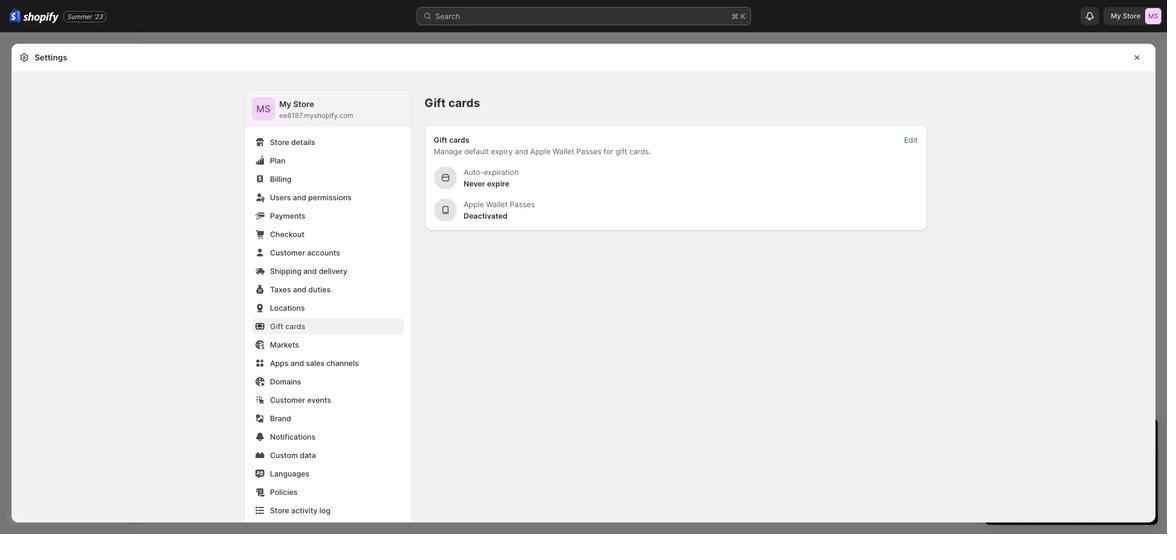 Task type: locate. For each thing, give the bounding box(es) containing it.
my for my store
[[1111, 12, 1121, 20]]

expiry
[[491, 147, 513, 156]]

1 vertical spatial passes
[[510, 200, 535, 209]]

activity
[[291, 507, 318, 516]]

and for duties
[[293, 285, 306, 295]]

custom
[[270, 451, 298, 461]]

markets
[[270, 341, 299, 350]]

k
[[741, 12, 746, 21]]

my
[[1111, 12, 1121, 20], [279, 99, 291, 109]]

shopify image
[[9, 9, 21, 23]]

apps and sales channels
[[270, 359, 359, 368]]

0 vertical spatial wallet
[[553, 147, 574, 156]]

wallet up deactivated
[[486, 200, 508, 209]]

domains link
[[252, 374, 404, 390]]

store details link
[[252, 134, 404, 150]]

custom data
[[270, 451, 316, 461]]

apple right expiry
[[530, 147, 551, 156]]

taxes and duties link
[[252, 282, 404, 298]]

0 horizontal spatial passes
[[510, 200, 535, 209]]

expiration
[[484, 168, 519, 177]]

2 customer from the top
[[270, 396, 305, 405]]

apple
[[530, 147, 551, 156], [464, 200, 484, 209]]

wallet
[[553, 147, 574, 156], [486, 200, 508, 209]]

taxes
[[270, 285, 291, 295]]

⌘ k
[[732, 12, 746, 21]]

users and permissions link
[[252, 190, 404, 206]]

1 vertical spatial cards
[[449, 135, 469, 145]]

1 vertical spatial apple
[[464, 200, 484, 209]]

cards
[[448, 96, 480, 110], [449, 135, 469, 145], [285, 322, 305, 331]]

cards up default
[[448, 96, 480, 110]]

0 vertical spatial apple
[[530, 147, 551, 156]]

duties
[[308, 285, 331, 295]]

passes inside apple wallet passes deactivated
[[510, 200, 535, 209]]

0 vertical spatial my
[[1111, 12, 1121, 20]]

customer for customer events
[[270, 396, 305, 405]]

and
[[515, 147, 528, 156], [293, 193, 306, 202], [303, 267, 317, 276], [293, 285, 306, 295], [291, 359, 304, 368]]

never
[[464, 179, 485, 188]]

1 vertical spatial customer
[[270, 396, 305, 405]]

1 horizontal spatial my
[[1111, 12, 1121, 20]]

gift cards link
[[252, 319, 404, 335]]

summer '23
[[67, 12, 103, 20]]

my inside my store ee8187.myshopify.com
[[279, 99, 291, 109]]

0 horizontal spatial my store image
[[252, 97, 275, 120]]

passes left the for
[[576, 147, 602, 156]]

1 horizontal spatial my store image
[[1145, 8, 1161, 24]]

languages
[[270, 470, 309, 479]]

gift
[[616, 147, 627, 156]]

auto-
[[464, 168, 484, 177]]

cards down locations
[[285, 322, 305, 331]]

users and permissions
[[270, 193, 352, 202]]

1 vertical spatial wallet
[[486, 200, 508, 209]]

payments
[[270, 212, 305, 221]]

my store image
[[1145, 8, 1161, 24], [252, 97, 275, 120]]

brand
[[270, 414, 291, 424]]

and right apps
[[291, 359, 304, 368]]

search
[[435, 12, 460, 21]]

my store image right my store
[[1145, 8, 1161, 24]]

0 horizontal spatial wallet
[[486, 200, 508, 209]]

summer
[[67, 12, 92, 20]]

customer down domains in the left of the page
[[270, 396, 305, 405]]

gift
[[425, 96, 446, 110], [434, 135, 447, 145], [270, 322, 283, 331]]

passes down expiration
[[510, 200, 535, 209]]

plan link
[[252, 153, 404, 169]]

apple up deactivated
[[464, 200, 484, 209]]

wallet left the for
[[553, 147, 574, 156]]

customer events
[[270, 396, 331, 405]]

1 vertical spatial my store image
[[252, 97, 275, 120]]

dialog
[[1160, 44, 1167, 523]]

store activity log
[[270, 507, 331, 516]]

customer
[[270, 248, 305, 258], [270, 396, 305, 405]]

billing link
[[252, 171, 404, 187]]

2 vertical spatial cards
[[285, 322, 305, 331]]

2 vertical spatial gift
[[270, 322, 283, 331]]

passes
[[576, 147, 602, 156], [510, 200, 535, 209]]

brand link
[[252, 411, 404, 427]]

0 horizontal spatial my
[[279, 99, 291, 109]]

and right users
[[293, 193, 306, 202]]

custom data link
[[252, 448, 404, 464]]

my store image up store details
[[252, 97, 275, 120]]

cards up manage
[[449, 135, 469, 145]]

checkout
[[270, 230, 304, 239]]

1 customer from the top
[[270, 248, 305, 258]]

0 vertical spatial customer
[[270, 248, 305, 258]]

manage
[[434, 147, 462, 156]]

wallet inside apple wallet passes deactivated
[[486, 200, 508, 209]]

store
[[1123, 12, 1141, 20], [293, 99, 314, 109], [270, 138, 289, 147], [270, 507, 289, 516]]

locations link
[[252, 300, 404, 316]]

store inside my store ee8187.myshopify.com
[[293, 99, 314, 109]]

domains
[[270, 378, 301, 387]]

payments link
[[252, 208, 404, 224]]

1 vertical spatial my
[[279, 99, 291, 109]]

deactivated
[[464, 212, 507, 221]]

0 horizontal spatial apple
[[464, 200, 484, 209]]

and down customer accounts
[[303, 267, 317, 276]]

customer down checkout
[[270, 248, 305, 258]]

taxes and duties
[[270, 285, 331, 295]]

2 vertical spatial gift cards
[[270, 322, 305, 331]]

edit button
[[897, 132, 925, 148]]

ee8187.myshopify.com
[[279, 111, 353, 120]]

delivery
[[319, 267, 347, 276]]

and inside "link"
[[291, 359, 304, 368]]

1 horizontal spatial passes
[[576, 147, 602, 156]]

policies
[[270, 488, 298, 497]]

my store ee8187.myshopify.com
[[279, 99, 353, 120]]

and right expiry
[[515, 147, 528, 156]]

1 horizontal spatial apple
[[530, 147, 551, 156]]

and right taxes
[[293, 285, 306, 295]]

default
[[464, 147, 489, 156]]

ms button
[[252, 97, 275, 120]]

shipping
[[270, 267, 301, 276]]

gift cards
[[425, 96, 480, 110], [434, 135, 469, 145], [270, 322, 305, 331]]

shipping and delivery
[[270, 267, 347, 276]]

languages link
[[252, 466, 404, 482]]

users
[[270, 193, 291, 202]]



Task type: vqa. For each thing, say whether or not it's contained in the screenshot.
'Store' within My Store ee8187.myshopify.com
yes



Task type: describe. For each thing, give the bounding box(es) containing it.
and for delivery
[[303, 267, 317, 276]]

0 vertical spatial my store image
[[1145, 8, 1161, 24]]

accounts
[[307, 248, 340, 258]]

1 horizontal spatial wallet
[[553, 147, 574, 156]]

sales
[[306, 359, 325, 368]]

markets link
[[252, 337, 404, 353]]

events
[[307, 396, 331, 405]]

channels
[[326, 359, 359, 368]]

apps
[[270, 359, 289, 368]]

permissions
[[308, 193, 352, 202]]

summer '23 link
[[64, 11, 106, 22]]

store details
[[270, 138, 315, 147]]

plan
[[270, 156, 285, 165]]

apple inside apple wallet passes deactivated
[[464, 200, 484, 209]]

billing
[[270, 175, 292, 184]]

my for my store ee8187.myshopify.com
[[279, 99, 291, 109]]

1 vertical spatial gift cards
[[434, 135, 469, 145]]

edit
[[904, 135, 918, 145]]

0 vertical spatial gift cards
[[425, 96, 480, 110]]

notifications
[[270, 433, 316, 442]]

customer accounts link
[[252, 245, 404, 261]]

manage default expiry and apple wallet passes for gift cards.
[[434, 147, 651, 156]]

settings dialog
[[12, 44, 1156, 535]]

'23
[[94, 12, 103, 20]]

and for permissions
[[293, 193, 306, 202]]

for
[[604, 147, 613, 156]]

store inside "link"
[[270, 138, 289, 147]]

1 vertical spatial gift
[[434, 135, 447, 145]]

expire
[[487, 179, 509, 188]]

customer accounts
[[270, 248, 340, 258]]

shipping and delivery link
[[252, 263, 404, 280]]

gift inside 'gift cards' link
[[270, 322, 283, 331]]

policies link
[[252, 485, 404, 501]]

data
[[300, 451, 316, 461]]

cards inside shop settings menu element
[[285, 322, 305, 331]]

auto-expiration never expire
[[464, 168, 519, 188]]

customer events link
[[252, 393, 404, 409]]

1 day left in your trial element
[[985, 450, 1158, 526]]

details
[[291, 138, 315, 147]]

0 vertical spatial passes
[[576, 147, 602, 156]]

my store
[[1111, 12, 1141, 20]]

0 vertical spatial gift
[[425, 96, 446, 110]]

cards.
[[629, 147, 651, 156]]

shopify image
[[23, 12, 59, 23]]

my store image inside shop settings menu element
[[252, 97, 275, 120]]

0 vertical spatial cards
[[448, 96, 480, 110]]

and for sales
[[291, 359, 304, 368]]

store activity log link
[[252, 503, 404, 519]]

apple wallet passes deactivated
[[464, 200, 535, 221]]

locations
[[270, 304, 305, 313]]

shop settings menu element
[[245, 90, 411, 526]]

notifications link
[[252, 429, 404, 446]]

settings
[[35, 52, 67, 62]]

checkout link
[[252, 227, 404, 243]]

customer for customer accounts
[[270, 248, 305, 258]]

⌘
[[732, 12, 739, 21]]

apps and sales channels link
[[252, 356, 404, 372]]

log
[[320, 507, 331, 516]]

gift cards inside shop settings menu element
[[270, 322, 305, 331]]



